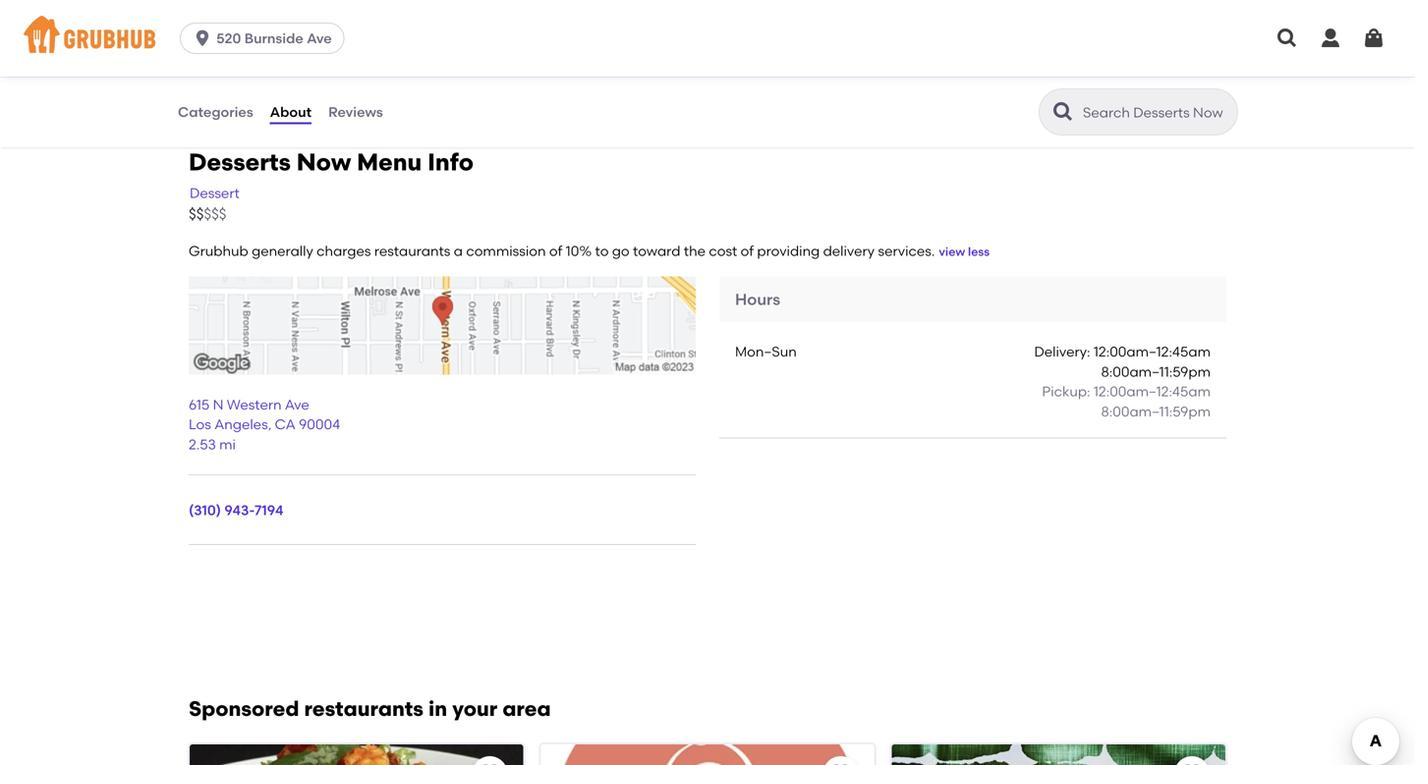 Task type: describe. For each thing, give the bounding box(es) containing it.
save this restaurant button for hopia like it bakery logo
[[823, 757, 859, 766]]

in
[[429, 697, 447, 722]]

ca
[[275, 416, 296, 433]]

go
[[612, 243, 630, 259]]

sponsored restaurants in your area
[[189, 697, 551, 722]]

save this restaurant image
[[829, 762, 853, 766]]

(310) 943-7194 button
[[189, 501, 284, 521]]

los
[[189, 416, 211, 433]]

now
[[297, 148, 351, 176]]

delivery
[[823, 243, 875, 259]]

view less button
[[939, 244, 990, 261]]

sponsored
[[189, 697, 299, 722]]

grubhub generally charges restaurants a commission of 10% to go toward the cost of providing delivery services. view less
[[189, 243, 990, 259]]

1 vertical spatial restaurants
[[304, 697, 424, 722]]

generally
[[252, 243, 313, 259]]

desserts
[[189, 148, 291, 176]]

8:00am–11:59pm for delivery: 12:00am–12:45am 8:00am–11:59pm
[[1101, 364, 1211, 380]]

8:00am–11:59pm for pickup: 12:00am–12:45am 8:00am–11:59pm
[[1101, 403, 1211, 420]]

2 of from the left
[[741, 243, 754, 259]]

save this restaurant image for "tacolicious logo"
[[1180, 762, 1204, 766]]

toward
[[633, 243, 681, 259]]

615 n western ave los angeles , ca 90004 2.53 mi
[[189, 396, 340, 453]]

menu
[[357, 148, 422, 176]]

520
[[216, 30, 241, 47]]

about
[[270, 104, 312, 120]]

520 burnside ave
[[216, 30, 332, 47]]

mon–sun
[[735, 344, 797, 360]]

grubhub
[[189, 243, 248, 259]]

1 horizontal spatial svg image
[[1276, 27, 1299, 50]]

commission
[[466, 243, 546, 259]]

the
[[684, 243, 706, 259]]

california veggie logo image
[[190, 745, 523, 766]]

dessert
[[190, 185, 240, 201]]

categories
[[178, 104, 253, 120]]

Search Desserts Now search field
[[1081, 103, 1231, 122]]

your
[[452, 697, 498, 722]]

7194
[[255, 502, 284, 519]]

pickup: 12:00am–12:45am 8:00am–11:59pm
[[1042, 384, 1211, 420]]

ave inside 'button'
[[307, 30, 332, 47]]

2.53
[[189, 436, 216, 453]]

2 horizontal spatial svg image
[[1362, 27, 1386, 50]]

tacolicious logo image
[[892, 745, 1226, 766]]

providing
[[757, 243, 820, 259]]

n
[[213, 396, 224, 413]]



Task type: vqa. For each thing, say whether or not it's contained in the screenshot.
right svg icon
yes



Task type: locate. For each thing, give the bounding box(es) containing it.
0 horizontal spatial save this restaurant image
[[478, 762, 502, 766]]

12:00am–12:45am down delivery: 12:00am–12:45am 8:00am–11:59pm
[[1094, 384, 1211, 400]]

2 12:00am–12:45am from the top
[[1094, 384, 1211, 400]]

view
[[939, 245, 965, 259]]

info
[[428, 148, 474, 176]]

charges
[[317, 243, 371, 259]]

reviews button
[[327, 77, 384, 147]]

hours
[[735, 290, 780, 309]]

8:00am–11:59pm inside delivery: 12:00am–12:45am 8:00am–11:59pm
[[1101, 364, 1211, 380]]

1 horizontal spatial save this restaurant button
[[823, 757, 859, 766]]

0 vertical spatial restaurants
[[374, 243, 451, 259]]

svg image right svg icon
[[1362, 27, 1386, 50]]

12:00am–12:45am inside delivery: 12:00am–12:45am 8:00am–11:59pm
[[1094, 344, 1211, 360]]

8:00am–11:59pm up pickup: 12:00am–12:45am 8:00am–11:59pm
[[1101, 364, 1211, 380]]

western
[[227, 396, 282, 413]]

save this restaurant button for california veggie logo
[[472, 757, 507, 766]]

restaurants left a
[[374, 243, 451, 259]]

hopia like it bakery logo image
[[541, 745, 874, 766]]

12:00am–12:45am
[[1094, 344, 1211, 360], [1094, 384, 1211, 400]]

$$
[[189, 205, 204, 223]]

943-
[[224, 502, 255, 519]]

main navigation navigation
[[0, 0, 1415, 77]]

615
[[189, 396, 210, 413]]

90004
[[299, 416, 340, 433]]

1 8:00am–11:59pm from the top
[[1101, 364, 1211, 380]]

0 vertical spatial 12:00am–12:45am
[[1094, 344, 1211, 360]]

0 vertical spatial 8:00am–11:59pm
[[1101, 364, 1211, 380]]

8:00am–11:59pm down delivery: 12:00am–12:45am 8:00am–11:59pm
[[1101, 403, 1211, 420]]

delivery: 12:00am–12:45am 8:00am–11:59pm
[[1034, 344, 1211, 380]]

1 save this restaurant image from the left
[[478, 762, 502, 766]]

12:00am–12:45am for pickup: 12:00am–12:45am 8:00am–11:59pm
[[1094, 384, 1211, 400]]

0 horizontal spatial svg image
[[193, 29, 212, 48]]

svg image
[[1276, 27, 1299, 50], [1362, 27, 1386, 50], [193, 29, 212, 48]]

ave up ca
[[285, 396, 309, 413]]

ave inside 615 n western ave los angeles , ca 90004 2.53 mi
[[285, 396, 309, 413]]

ave
[[307, 30, 332, 47], [285, 396, 309, 413]]

categories button
[[177, 77, 254, 147]]

2 save this restaurant image from the left
[[1180, 762, 1204, 766]]

a
[[454, 243, 463, 259]]

of right cost
[[741, 243, 754, 259]]

1 12:00am–12:45am from the top
[[1094, 344, 1211, 360]]

12:00am–12:45am inside pickup: 12:00am–12:45am 8:00am–11:59pm
[[1094, 384, 1211, 400]]

delivery:
[[1034, 344, 1090, 360]]

cost
[[709, 243, 737, 259]]

svg image left svg icon
[[1276, 27, 1299, 50]]

dessert button
[[189, 182, 241, 204]]

restaurants
[[374, 243, 451, 259], [304, 697, 424, 722]]

1 horizontal spatial of
[[741, 243, 754, 259]]

3 save this restaurant button from the left
[[1174, 757, 1210, 766]]

10%
[[566, 243, 592, 259]]

12:00am–12:45am up pickup: 12:00am–12:45am 8:00am–11:59pm
[[1094, 344, 1211, 360]]

1 vertical spatial ave
[[285, 396, 309, 413]]

1 vertical spatial 8:00am–11:59pm
[[1101, 403, 1211, 420]]

save this restaurant image for california veggie logo
[[478, 762, 502, 766]]

save this restaurant button
[[472, 757, 507, 766], [823, 757, 859, 766], [1174, 757, 1210, 766]]

burnside
[[244, 30, 303, 47]]

reviews
[[328, 104, 383, 120]]

about button
[[269, 77, 313, 147]]

restaurants up california veggie logo
[[304, 697, 424, 722]]

,
[[268, 416, 272, 433]]

services.
[[878, 243, 935, 259]]

8:00am–11:59pm
[[1101, 364, 1211, 380], [1101, 403, 1211, 420]]

0 vertical spatial ave
[[307, 30, 332, 47]]

ave right burnside
[[307, 30, 332, 47]]

$$$$$
[[189, 205, 227, 223]]

8:00am–11:59pm inside pickup: 12:00am–12:45am 8:00am–11:59pm
[[1101, 403, 1211, 420]]

of
[[549, 243, 562, 259], [741, 243, 754, 259]]

0 horizontal spatial of
[[549, 243, 562, 259]]

less
[[968, 245, 990, 259]]

(310) 943-7194
[[189, 502, 284, 519]]

svg image inside "520 burnside ave" 'button'
[[193, 29, 212, 48]]

2 horizontal spatial save this restaurant button
[[1174, 757, 1210, 766]]

2 8:00am–11:59pm from the top
[[1101, 403, 1211, 420]]

0 horizontal spatial save this restaurant button
[[472, 757, 507, 766]]

save this restaurant image
[[478, 762, 502, 766], [1180, 762, 1204, 766]]

1 of from the left
[[549, 243, 562, 259]]

area
[[503, 697, 551, 722]]

pickup:
[[1042, 384, 1090, 400]]

(310)
[[189, 502, 221, 519]]

to
[[595, 243, 609, 259]]

search icon image
[[1052, 100, 1075, 124]]

mi
[[219, 436, 236, 453]]

angeles
[[214, 416, 268, 433]]

2 save this restaurant button from the left
[[823, 757, 859, 766]]

save this restaurant button for "tacolicious logo"
[[1174, 757, 1210, 766]]

1 vertical spatial 12:00am–12:45am
[[1094, 384, 1211, 400]]

12:00am–12:45am for delivery: 12:00am–12:45am 8:00am–11:59pm
[[1094, 344, 1211, 360]]

svg image left 520
[[193, 29, 212, 48]]

desserts now menu info
[[189, 148, 474, 176]]

520 burnside ave button
[[180, 23, 352, 54]]

svg image
[[1319, 27, 1342, 50]]

1 horizontal spatial save this restaurant image
[[1180, 762, 1204, 766]]

of left 10%
[[549, 243, 562, 259]]

1 save this restaurant button from the left
[[472, 757, 507, 766]]



